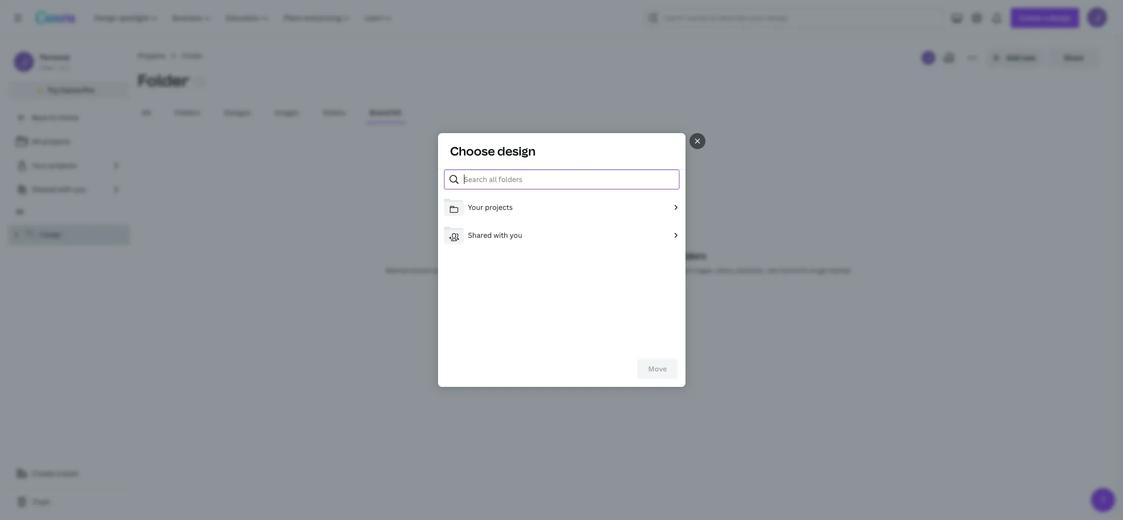 Task type: describe. For each thing, give the bounding box(es) containing it.
brand kit
[[370, 108, 401, 117]]

pro inside button
[[83, 85, 94, 95]]

list containing your projects
[[438, 194, 686, 250]]

0 vertical spatial brand
[[568, 250, 594, 262]]

trash link
[[8, 493, 130, 513]]

0 horizontal spatial in
[[467, 267, 473, 275]]

designs button
[[220, 103, 255, 122]]

started.
[[829, 267, 852, 275]]

0 vertical spatial your
[[32, 161, 47, 170]]

on-
[[553, 250, 568, 262]]

images button
[[271, 103, 303, 122]]

Search all folders search field
[[464, 170, 673, 189]]

shared with you inside "link"
[[32, 185, 86, 194]]

with right on-
[[596, 250, 615, 262]]

all for all projects
[[32, 137, 41, 146]]

list containing all projects
[[8, 132, 130, 200]]

folder for rightmost the folder link
[[181, 51, 203, 60]]

create a team button
[[8, 464, 130, 484]]

with right designing
[[576, 267, 588, 275]]

kits
[[646, 250, 663, 262]]

maintain
[[386, 267, 411, 275]]

•
[[55, 63, 57, 72]]

shared inside "link"
[[32, 185, 56, 194]]

kit inside button
[[392, 108, 401, 117]]

2 horizontal spatial brand
[[617, 250, 644, 262]]

try canva pro button
[[8, 81, 130, 100]]

brand kit button
[[366, 103, 405, 122]]

choose
[[450, 143, 495, 159]]

pro inside the stay on-brand with brand kits in folders maintain brand consistency in this folder and save time designing with a brand kit that includes your team's logos, colors, and fonts. join canva pro to get started.
[[800, 267, 810, 275]]

stay on-brand with brand kits in folders maintain brand consistency in this folder and save time designing with a brand kit that includes your team's logos, colors, and fonts. join canva pro to get started.
[[386, 250, 852, 275]]

back
[[32, 113, 48, 122]]

consistency
[[431, 267, 466, 275]]

0 vertical spatial to
[[50, 113, 57, 122]]

personal
[[40, 52, 70, 62]]

with inside button
[[493, 230, 508, 240]]

designs
[[224, 108, 251, 117]]

projects link
[[138, 50, 165, 61]]

0 horizontal spatial folder link
[[8, 225, 130, 246]]

kit inside the stay on-brand with brand kits in folders maintain brand consistency in this folder and save time designing with a brand kit that includes your team's logos, colors, and fonts. join canva pro to get started.
[[613, 267, 621, 275]]

your projects link
[[8, 156, 130, 176]]

projects for all projects link on the left top
[[42, 137, 70, 146]]

folders button
[[171, 103, 204, 122]]

all projects
[[32, 137, 70, 146]]

create a team
[[32, 469, 79, 479]]

1 horizontal spatial folder link
[[181, 50, 203, 61]]

2 vertical spatial folder
[[40, 230, 62, 240]]

all for all button at the left of the page
[[142, 108, 151, 117]]

back to home link
[[8, 108, 130, 128]]

canva inside try canva pro button
[[60, 85, 81, 95]]

a inside the stay on-brand with brand kits in folders maintain brand consistency in this folder and save time designing with a brand kit that includes your team's logos, colors, and fonts. join canva pro to get started.
[[589, 267, 593, 275]]

a inside button
[[56, 469, 60, 479]]

top level navigation element
[[88, 8, 401, 28]]

images
[[275, 108, 299, 117]]

includes
[[636, 267, 660, 275]]

1
[[66, 63, 70, 72]]

get
[[819, 267, 828, 275]]

all button
[[138, 103, 155, 122]]

that
[[623, 267, 634, 275]]



Task type: locate. For each thing, give the bounding box(es) containing it.
your inside button
[[468, 203, 483, 212]]

0 vertical spatial canva
[[60, 85, 81, 95]]

with
[[57, 185, 72, 194], [493, 230, 508, 240], [596, 250, 615, 262], [576, 267, 588, 275]]

1 horizontal spatial and
[[736, 267, 747, 275]]

0 vertical spatial folder
[[181, 51, 203, 60]]

brand
[[568, 250, 594, 262], [413, 267, 430, 275]]

you
[[74, 185, 86, 194], [510, 230, 522, 240]]

1 vertical spatial brand
[[413, 267, 430, 275]]

a
[[589, 267, 593, 275], [56, 469, 60, 479]]

shared with you up the folder
[[468, 230, 522, 240]]

with up the folder
[[493, 230, 508, 240]]

kit
[[392, 108, 401, 117], [613, 267, 621, 275]]

free •
[[40, 63, 57, 72]]

brand
[[370, 108, 390, 117], [617, 250, 644, 262], [594, 267, 612, 275]]

team's
[[676, 267, 695, 275]]

shared
[[32, 185, 56, 194], [468, 230, 492, 240]]

projects inside button
[[485, 203, 513, 212]]

and left fonts. at right
[[736, 267, 747, 275]]

videos
[[323, 108, 346, 117]]

to inside the stay on-brand with brand kits in folders maintain brand consistency in this folder and save time designing with a brand kit that includes your team's logos, colors, and fonts. join canva pro to get started.
[[811, 267, 817, 275]]

with down the your projects link
[[57, 185, 72, 194]]

create
[[32, 469, 54, 479]]

1 horizontal spatial a
[[589, 267, 593, 275]]

1 horizontal spatial shared
[[468, 230, 492, 240]]

1 vertical spatial your
[[468, 203, 483, 212]]

with inside "link"
[[57, 185, 72, 194]]

brand left that
[[594, 267, 612, 275]]

folder up 'folder' button
[[181, 51, 203, 60]]

0 vertical spatial pro
[[83, 85, 94, 95]]

1 horizontal spatial pro
[[800, 267, 810, 275]]

1 vertical spatial to
[[811, 267, 817, 275]]

trash
[[32, 498, 50, 507]]

choose design
[[450, 143, 536, 159]]

1 horizontal spatial brand
[[594, 267, 612, 275]]

1 horizontal spatial your
[[468, 203, 483, 212]]

your projects inside button
[[468, 203, 513, 212]]

0 vertical spatial in
[[665, 250, 673, 262]]

0 vertical spatial your projects
[[32, 161, 77, 170]]

shared down the your projects link
[[32, 185, 56, 194]]

to
[[50, 113, 57, 122], [811, 267, 817, 275]]

projects
[[42, 137, 70, 146], [49, 161, 77, 170], [485, 203, 513, 212]]

1 horizontal spatial canva
[[780, 267, 798, 275]]

0 horizontal spatial shared
[[32, 185, 56, 194]]

folder down projects link
[[138, 69, 189, 91]]

shared with you link
[[8, 180, 130, 200]]

0 horizontal spatial your projects
[[32, 161, 77, 170]]

1 horizontal spatial list
[[438, 194, 686, 250]]

in
[[665, 250, 673, 262], [467, 267, 473, 275]]

0 vertical spatial shared with you
[[32, 185, 86, 194]]

your projects button
[[444, 198, 680, 220]]

folders
[[175, 108, 200, 117]]

0 vertical spatial you
[[74, 185, 86, 194]]

this
[[474, 267, 485, 275]]

projects
[[138, 51, 165, 60]]

1 horizontal spatial in
[[665, 250, 673, 262]]

shared inside button
[[468, 230, 492, 240]]

save
[[518, 267, 531, 275]]

shared with you down the your projects link
[[32, 185, 86, 194]]

move button
[[638, 359, 678, 379]]

canva inside the stay on-brand with brand kits in folders maintain brand consistency in this folder and save time designing with a brand kit that includes your team's logos, colors, and fonts. join canva pro to get started.
[[780, 267, 798, 275]]

0 horizontal spatial kit
[[392, 108, 401, 117]]

0 horizontal spatial canva
[[60, 85, 81, 95]]

free
[[40, 63, 53, 72]]

0 vertical spatial all
[[142, 108, 151, 117]]

0 horizontal spatial and
[[505, 267, 516, 275]]

brand right videos
[[370, 108, 390, 117]]

you inside button
[[510, 230, 522, 240]]

move
[[648, 364, 667, 374]]

2 vertical spatial all
[[16, 208, 24, 216]]

1 vertical spatial kit
[[613, 267, 621, 275]]

1 vertical spatial shared with you
[[468, 230, 522, 240]]

folders
[[675, 250, 706, 262]]

videos button
[[319, 103, 350, 122]]

0 vertical spatial a
[[589, 267, 593, 275]]

list
[[8, 132, 130, 200], [438, 194, 686, 250]]

in left this
[[467, 267, 473, 275]]

1 vertical spatial you
[[510, 230, 522, 240]]

canva
[[60, 85, 81, 95], [780, 267, 798, 275]]

designing
[[547, 267, 574, 275]]

canva right try
[[60, 85, 81, 95]]

team
[[62, 469, 79, 479]]

a left team at the bottom left of the page
[[56, 469, 60, 479]]

brand right maintain
[[413, 267, 430, 275]]

shared with you button
[[444, 226, 680, 248]]

0 vertical spatial brand
[[370, 108, 390, 117]]

in right kits at the right of page
[[665, 250, 673, 262]]

your projects
[[32, 161, 77, 170], [468, 203, 513, 212]]

and left save
[[505, 267, 516, 275]]

1 horizontal spatial to
[[811, 267, 817, 275]]

0 horizontal spatial a
[[56, 469, 60, 479]]

1 vertical spatial canva
[[780, 267, 798, 275]]

brand up designing
[[568, 250, 594, 262]]

shared with you inside button
[[468, 230, 522, 240]]

and
[[505, 267, 516, 275], [736, 267, 747, 275]]

you up save
[[510, 230, 522, 240]]

logos,
[[697, 267, 714, 275]]

time
[[532, 267, 545, 275]]

all projects link
[[8, 132, 130, 152]]

2 horizontal spatial all
[[142, 108, 151, 117]]

pro left the get
[[800, 267, 810, 275]]

to left the get
[[811, 267, 817, 275]]

a right designing
[[589, 267, 593, 275]]

1 horizontal spatial you
[[510, 230, 522, 240]]

folder button
[[138, 69, 189, 91]]

1 vertical spatial projects
[[49, 161, 77, 170]]

folder
[[181, 51, 203, 60], [138, 69, 189, 91], [40, 230, 62, 240]]

back to home
[[32, 113, 79, 122]]

your
[[32, 161, 47, 170], [468, 203, 483, 212]]

0 vertical spatial folder link
[[181, 50, 203, 61]]

folder
[[486, 267, 504, 275]]

0 horizontal spatial you
[[74, 185, 86, 194]]

1 vertical spatial brand
[[617, 250, 644, 262]]

2 vertical spatial brand
[[594, 267, 612, 275]]

0 horizontal spatial shared with you
[[32, 185, 86, 194]]

design
[[497, 143, 536, 159]]

brand up that
[[617, 250, 644, 262]]

None search field
[[644, 8, 943, 28]]

shared with you
[[32, 185, 86, 194], [468, 230, 522, 240]]

home
[[59, 113, 79, 122]]

1 vertical spatial a
[[56, 469, 60, 479]]

1 horizontal spatial your projects
[[468, 203, 513, 212]]

0 vertical spatial shared
[[32, 185, 56, 194]]

stay
[[531, 250, 551, 262]]

share button
[[1048, 48, 1100, 68]]

1 horizontal spatial kit
[[613, 267, 621, 275]]

pro up the back to home link
[[83, 85, 94, 95]]

fonts.
[[748, 267, 765, 275]]

0 vertical spatial kit
[[392, 108, 401, 117]]

folder link
[[181, 50, 203, 61], [8, 225, 130, 246]]

canva right join
[[780, 267, 798, 275]]

1 vertical spatial folder
[[138, 69, 189, 91]]

1 horizontal spatial all
[[32, 137, 41, 146]]

brand inside button
[[370, 108, 390, 117]]

join
[[767, 267, 779, 275]]

0 vertical spatial projects
[[42, 137, 70, 146]]

1 vertical spatial in
[[467, 267, 473, 275]]

all inside button
[[142, 108, 151, 117]]

0 horizontal spatial to
[[50, 113, 57, 122]]

folder link down shared with you "link"
[[8, 225, 130, 246]]

0 horizontal spatial your
[[32, 161, 47, 170]]

list up on-
[[438, 194, 686, 250]]

folder down shared with you "link"
[[40, 230, 62, 240]]

1 vertical spatial your projects
[[468, 203, 513, 212]]

list down the back to home link
[[8, 132, 130, 200]]

all
[[142, 108, 151, 117], [32, 137, 41, 146], [16, 208, 24, 216]]

2 and from the left
[[736, 267, 747, 275]]

you down the your projects link
[[74, 185, 86, 194]]

projects for the your projects link
[[49, 161, 77, 170]]

to right back
[[50, 113, 57, 122]]

share
[[1064, 53, 1084, 62]]

1 vertical spatial shared
[[468, 230, 492, 240]]

folder for 'folder' button
[[138, 69, 189, 91]]

2 vertical spatial projects
[[485, 203, 513, 212]]

1 horizontal spatial shared with you
[[468, 230, 522, 240]]

you inside "link"
[[74, 185, 86, 194]]

1 and from the left
[[505, 267, 516, 275]]

colors,
[[715, 267, 735, 275]]

0 horizontal spatial pro
[[83, 85, 94, 95]]

0 horizontal spatial brand
[[413, 267, 430, 275]]

folder link up 'folder' button
[[181, 50, 203, 61]]

1 horizontal spatial brand
[[568, 250, 594, 262]]

pro
[[83, 85, 94, 95], [800, 267, 810, 275]]

1 vertical spatial folder link
[[8, 225, 130, 246]]

0 horizontal spatial brand
[[370, 108, 390, 117]]

0 horizontal spatial all
[[16, 208, 24, 216]]

shared up this
[[468, 230, 492, 240]]

1 vertical spatial all
[[32, 137, 41, 146]]

0 horizontal spatial list
[[8, 132, 130, 200]]

try
[[47, 85, 58, 95]]

1 vertical spatial pro
[[800, 267, 810, 275]]

try canva pro
[[47, 85, 94, 95]]

your
[[662, 267, 675, 275]]



Task type: vqa. For each thing, say whether or not it's contained in the screenshot.
the projects associated with All projects link
yes



